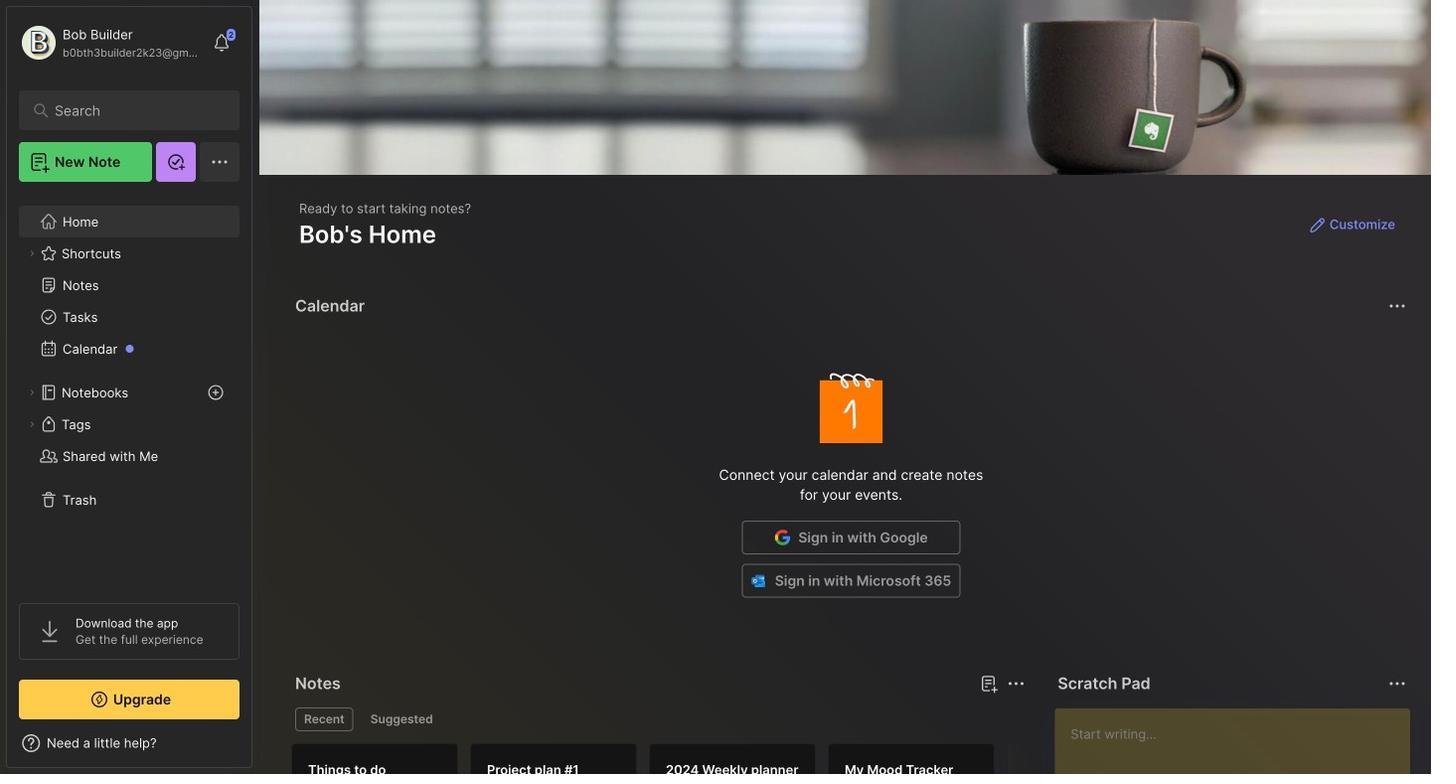 Task type: vqa. For each thing, say whether or not it's contained in the screenshot.
Help and Learning task checklist "field" on the left bottom of the page
no



Task type: describe. For each thing, give the bounding box(es) containing it.
WHAT'S NEW field
[[7, 727, 251, 759]]

2 tab from the left
[[361, 708, 442, 731]]

more actions image
[[1385, 294, 1409, 318]]

Search text field
[[55, 101, 213, 120]]

Account field
[[19, 23, 203, 63]]

expand notebooks image
[[26, 387, 38, 399]]



Task type: locate. For each thing, give the bounding box(es) containing it.
tree
[[7, 194, 251, 585]]

click to collapse image
[[251, 737, 266, 761]]

tab list
[[295, 708, 1022, 731]]

expand tags image
[[26, 418, 38, 430]]

tree inside main element
[[7, 194, 251, 585]]

tab
[[295, 708, 354, 731], [361, 708, 442, 731]]

row group
[[291, 743, 1186, 774]]

1 horizontal spatial tab
[[361, 708, 442, 731]]

Start writing… text field
[[1071, 709, 1409, 774]]

main element
[[0, 0, 258, 774]]

More actions field
[[1383, 292, 1411, 320]]

None search field
[[55, 98, 213, 122]]

1 tab from the left
[[295, 708, 354, 731]]

0 horizontal spatial tab
[[295, 708, 354, 731]]

none search field inside main element
[[55, 98, 213, 122]]



